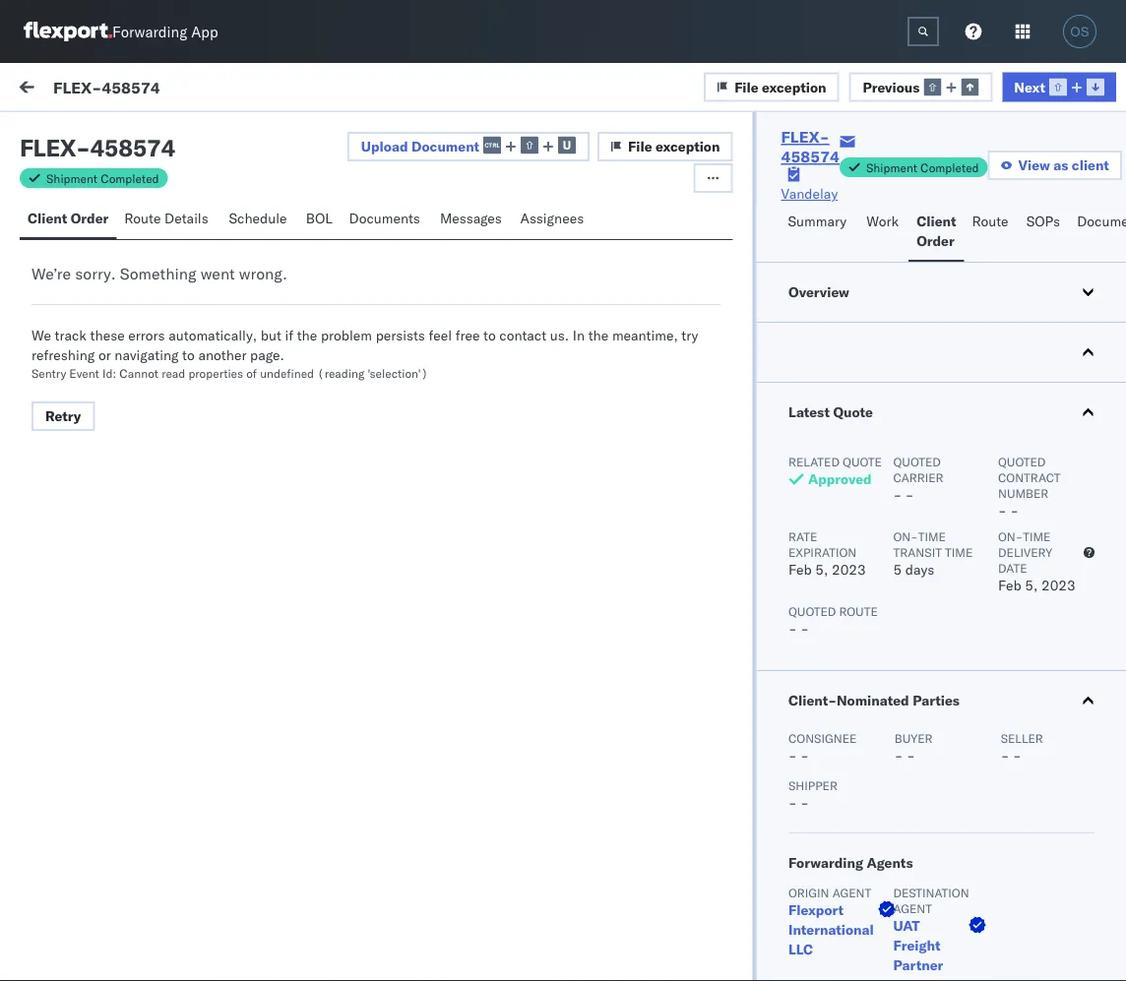 Task type: vqa. For each thing, say whether or not it's contained in the screenshot.
1:00
no



Task type: locate. For each thing, give the bounding box(es) containing it.
0 vertical spatial jason-test zhao
[[95, 213, 200, 230]]

1 jason-test zhao from the top
[[95, 213, 200, 230]]

2 resize handle column header from the left
[[592, 164, 616, 981]]

1 resize handle column header from the left
[[351, 164, 374, 981]]

view as client button
[[988, 151, 1122, 180]]

2 j from the top
[[67, 304, 71, 316]]

2 2026, from the top
[[436, 317, 475, 335]]

vandelay
[[781, 185, 838, 202]]

1 vertical spatial forwarding
[[788, 854, 863, 872]]

previous button
[[849, 72, 993, 102]]

work up the external (0)
[[56, 76, 107, 103]]

time right transit
[[945, 545, 972, 560]]

0 vertical spatial am
[[520, 229, 542, 246]]

uat freight partner
[[893, 917, 943, 974]]

freight
[[893, 937, 940, 954]]

time inside on-time delivery date
[[1022, 529, 1050, 544]]

0 vertical spatial message
[[146, 81, 204, 98]]

quoted left route
[[788, 604, 836, 619]]

z for dec 20, 2026, 12:36 am pst
[[71, 215, 77, 228]]

2 jason- from the top
[[95, 302, 139, 319]]

no
[[251, 81, 269, 98]]

dec left "feel"
[[383, 317, 408, 335]]

test up 'errors'
[[139, 302, 165, 319]]

on- inside on-time transit time 5 days
[[893, 529, 918, 544]]

jason- for dec 20, 2026, 12:36 am pst
[[95, 213, 139, 230]]

0 vertical spatial jason-
[[95, 213, 139, 230]]

1 horizontal spatial file exception
[[734, 78, 826, 95]]

1 horizontal spatial feb
[[998, 577, 1021, 594]]

assignees
[[520, 210, 584, 227]]

2 dec from the top
[[383, 317, 408, 335]]

0 vertical spatial 2026,
[[436, 229, 475, 246]]

0 vertical spatial j
[[67, 215, 71, 228]]

forwarding up origin agent
[[788, 854, 863, 872]]

jason-test zhao up something on the top left of the page
[[95, 213, 200, 230]]

j z for dec 20, 2026, 12:36 am pst
[[67, 215, 77, 228]]

sops button
[[1018, 204, 1069, 262]]

resize handle column header
[[351, 164, 374, 981], [592, 164, 616, 981], [834, 164, 858, 981], [1076, 164, 1100, 981]]

5, down expiration
[[815, 561, 828, 578]]

z up sorry.
[[71, 215, 77, 228]]

0 horizontal spatial client order button
[[20, 201, 116, 239]]

1 20, from the top
[[411, 229, 433, 246]]

0 vertical spatial dec
[[383, 229, 408, 246]]

client down related work item/shipment
[[917, 213, 956, 230]]

0 horizontal spatial 2023
[[831, 561, 865, 578]]

feb down expiration
[[788, 561, 811, 578]]

0 vertical spatial test
[[139, 213, 165, 230]]

3 test from the top
[[139, 390, 165, 408]]

forwarding inside 'link'
[[112, 22, 187, 41]]

(0) inside button
[[184, 125, 209, 142]]

2 vertical spatial z
[[71, 393, 77, 405]]

related up approved
[[788, 454, 839, 469]]

on- up transit
[[893, 529, 918, 544]]

order inside the "client order"
[[917, 232, 955, 250]]

2 j z from the top
[[67, 304, 77, 316]]

0 horizontal spatial on-
[[893, 529, 918, 544]]

(0) right external
[[87, 125, 112, 142]]

1 2026, from the top
[[436, 229, 475, 246]]

2 vertical spatial j
[[67, 393, 71, 405]]

(0) inside button
[[87, 125, 112, 142]]

parties
[[912, 692, 959, 709]]

forwarding agents
[[788, 854, 913, 872]]

0 horizontal spatial to
[[182, 346, 195, 364]]

test up something on the top left of the page
[[139, 213, 165, 230]]

0 horizontal spatial 5,
[[815, 561, 828, 578]]

1 am from the top
[[520, 229, 542, 246]]

2 pst from the top
[[545, 317, 570, 335]]

2 jason-test zhao from the top
[[95, 302, 200, 319]]

2026, for 12:36
[[436, 229, 475, 246]]

message up the internal (0) on the left of the page
[[146, 81, 204, 98]]

order for the left client order button
[[71, 210, 109, 227]]

0 horizontal spatial the
[[297, 327, 317, 344]]

0 horizontal spatial file exception
[[628, 138, 720, 155]]

1 horizontal spatial route
[[972, 213, 1009, 230]]

overview button
[[756, 263, 1126, 322]]

to right free at the left top of page
[[483, 327, 496, 344]]

the right if
[[297, 327, 317, 344]]

time
[[918, 529, 945, 544], [1022, 529, 1050, 544], [945, 545, 972, 560]]

details
[[164, 210, 208, 227]]

client order button up we're
[[20, 201, 116, 239]]

0 horizontal spatial agent
[[832, 885, 871, 900]]

in
[[573, 327, 585, 344]]

2023 down delivery
[[1041, 577, 1075, 594]]

2026, left 12:35
[[436, 317, 475, 335]]

2 the from the left
[[588, 327, 609, 344]]

2 vertical spatial jason-
[[95, 390, 139, 408]]

ttt right we
[[59, 336, 74, 353]]

upload
[[361, 137, 408, 155]]

0 horizontal spatial order
[[71, 210, 109, 227]]

1 vertical spatial file
[[628, 138, 652, 155]]

agent up uat
[[893, 901, 932, 916]]

2 z from the top
[[71, 304, 77, 316]]

pst for dec 20, 2026, 12:36 am pst
[[545, 229, 570, 246]]

1 jason- from the top
[[95, 213, 139, 230]]

completed up route button
[[920, 160, 979, 175]]

forwarding app
[[112, 22, 218, 41]]

we track these errors automatically, but if the problem persists feel free to contact us. in the meantime, try refreshing or navigating to another page. sentry event id: cannot read properties of undefined (reading 'selection')
[[31, 327, 698, 380]]

dec down "documents"
[[383, 229, 408, 246]]

feb
[[788, 561, 811, 578], [998, 577, 1021, 594]]

agent for flexport
[[832, 885, 871, 900]]

(0) for internal (0)
[[184, 125, 209, 142]]

2 vertical spatial j z
[[67, 393, 77, 405]]

0 horizontal spatial forwarding
[[112, 22, 187, 41]]

j up the "retry"
[[67, 393, 71, 405]]

j up the track
[[67, 304, 71, 316]]

forwarding for forwarding app
[[112, 22, 187, 41]]

documents
[[349, 210, 420, 227]]

flex- 458574
[[781, 127, 840, 166], [867, 229, 959, 246], [867, 317, 959, 335], [867, 495, 959, 512], [867, 672, 959, 689], [867, 760, 959, 778], [867, 849, 959, 866], [867, 938, 959, 955]]

1 vertical spatial test
[[139, 302, 165, 319]]

1 vertical spatial z
[[71, 304, 77, 316]]

0 vertical spatial ttt
[[59, 247, 74, 264]]

0 horizontal spatial shipment
[[46, 171, 97, 186]]

1 vertical spatial j z
[[67, 304, 77, 316]]

pst down assignees at the top of page
[[545, 229, 570, 246]]

route down item/shipment
[[972, 213, 1009, 230]]

shipment completed
[[866, 160, 979, 175], [46, 171, 159, 186]]

quoted for quoted contract number - - rate expiration feb 5, 2023
[[998, 454, 1045, 469]]

test
[[139, 213, 165, 230], [139, 302, 165, 319], [139, 390, 165, 408]]

agent for uat
[[893, 901, 932, 916]]

1 dec from the top
[[383, 229, 408, 246]]

dec for dec 20, 2026, 12:36 am pst
[[383, 229, 408, 246]]

flex- 458574 up parties
[[867, 672, 959, 689]]

client order up we're
[[28, 210, 109, 227]]

zhao for dec 20, 2026, 12:36 am pst
[[169, 213, 200, 230]]

zhao down read
[[169, 390, 200, 408]]

0 vertical spatial exception
[[762, 78, 826, 95]]

1 pst from the top
[[545, 229, 570, 246]]

on- up delivery
[[998, 529, 1022, 544]]

on-time transit time 5 days
[[893, 529, 972, 578]]

work left item/shipment
[[912, 171, 937, 186]]

completed down flex - 458574
[[101, 171, 159, 186]]

but
[[261, 327, 281, 344]]

test msg
[[59, 424, 112, 441]]

1 horizontal spatial message
[[146, 81, 204, 98]]

completed
[[920, 160, 979, 175], [101, 171, 159, 186]]

z up the "retry"
[[71, 393, 77, 405]]

j for dec 20, 2026, 12:36 am pst
[[67, 215, 71, 228]]

j up we're
[[67, 215, 71, 228]]

refreshing
[[31, 346, 95, 364]]

0 vertical spatial z
[[71, 215, 77, 228]]

order up overview button
[[917, 232, 955, 250]]

sorry.
[[75, 264, 116, 283]]

2 am from the top
[[520, 317, 542, 335]]

2 zhao from the top
[[169, 302, 200, 319]]

time up transit
[[918, 529, 945, 544]]

1 horizontal spatial client order
[[917, 213, 956, 250]]

1 horizontal spatial order
[[917, 232, 955, 250]]

ttt for dec 20, 2026, 12:36 am pst
[[59, 247, 74, 264]]

20,
[[411, 229, 433, 246], [411, 317, 433, 335]]

messages
[[440, 210, 502, 227]]

client up we're
[[28, 210, 67, 227]]

zhao up we're sorry. something went wrong.
[[169, 213, 200, 230]]

1 vertical spatial work
[[912, 171, 937, 186]]

1 horizontal spatial agent
[[893, 901, 932, 916]]

1 vertical spatial am
[[520, 317, 542, 335]]

j z up the track
[[67, 304, 77, 316]]

flex- inside flex- 458574
[[781, 127, 830, 147]]

flex-
[[53, 77, 102, 97], [781, 127, 830, 147], [867, 229, 908, 246], [867, 317, 908, 335], [867, 406, 908, 423], [867, 495, 908, 512], [867, 672, 908, 689], [867, 760, 908, 778], [867, 849, 908, 866], [867, 938, 908, 955]]

20, left free at the left top of page
[[411, 317, 433, 335]]

None text field
[[908, 17, 939, 46]]

0 horizontal spatial completed
[[101, 171, 159, 186]]

client order button
[[20, 201, 116, 239], [909, 204, 964, 262]]

related up work
[[868, 171, 909, 186]]

20, down "documents"
[[411, 229, 433, 246]]

test for dec 20, 2026, 12:36 am pst
[[139, 213, 165, 230]]

document
[[411, 137, 479, 155]]

2 ttt from the top
[[59, 336, 74, 353]]

jason-test zhao down the cannot in the top left of the page
[[95, 390, 200, 408]]

jason-test zhao up 'errors'
[[95, 302, 200, 319]]

free
[[455, 327, 480, 344]]

on- for on-time delivery date
[[998, 529, 1022, 544]]

0 horizontal spatial route
[[124, 210, 161, 227]]

jason- down id:
[[95, 390, 139, 408]]

bol
[[306, 210, 333, 227]]

0 vertical spatial 20,
[[411, 229, 433, 246]]

1 z from the top
[[71, 215, 77, 228]]

2023 inside quoted contract number - - rate expiration feb 5, 2023
[[831, 561, 865, 578]]

0 vertical spatial related
[[868, 171, 909, 186]]

buyer - -
[[894, 731, 932, 764]]

am left us. on the top of page
[[520, 317, 542, 335]]

0 horizontal spatial file
[[628, 138, 652, 155]]

related for related work item/shipment
[[868, 171, 909, 186]]

-
[[76, 133, 90, 162], [625, 229, 634, 246], [625, 317, 634, 335], [893, 486, 901, 504], [905, 486, 913, 504], [998, 502, 1006, 519], [1010, 502, 1018, 519], [788, 620, 797, 637], [800, 620, 809, 637], [788, 747, 797, 764], [800, 747, 809, 764], [894, 747, 903, 764], [906, 747, 915, 764], [1000, 747, 1009, 764], [1012, 747, 1021, 764], [788, 794, 797, 812], [800, 794, 809, 812]]

retry button
[[31, 402, 95, 431]]

consignee
[[788, 731, 856, 746]]

shipment completed down flex - 458574
[[46, 171, 159, 186]]

2 test from the top
[[139, 302, 165, 319]]

1 horizontal spatial the
[[588, 327, 609, 344]]

schedule
[[229, 210, 287, 227]]

client order
[[28, 210, 109, 227], [917, 213, 956, 250]]

2 horizontal spatial quoted
[[998, 454, 1045, 469]]

1 vertical spatial pst
[[545, 317, 570, 335]]

1 horizontal spatial on-
[[998, 529, 1022, 544]]

(0) for message (0)
[[204, 81, 229, 98]]

route details button
[[116, 201, 221, 239]]

1 horizontal spatial exception
[[762, 78, 826, 95]]

flex
[[20, 133, 76, 162]]

exception
[[762, 78, 826, 95], [656, 138, 720, 155]]

1 vertical spatial 2026,
[[436, 317, 475, 335]]

z up the track
[[71, 304, 77, 316]]

retry
[[45, 408, 81, 425]]

0 vertical spatial order
[[71, 210, 109, 227]]

5,
[[815, 561, 828, 578], [1025, 577, 1037, 594]]

1 horizontal spatial to
[[483, 327, 496, 344]]

0 vertical spatial file
[[734, 78, 759, 95]]

1 vertical spatial dec
[[383, 317, 408, 335]]

file exception button
[[704, 72, 839, 102], [704, 72, 839, 102], [598, 132, 733, 161], [598, 132, 733, 161]]

shipment up work
[[866, 160, 917, 175]]

client-nominated parties button
[[756, 671, 1126, 730]]

flex- 458574 up overview button
[[867, 229, 959, 246]]

0 horizontal spatial work
[[56, 76, 107, 103]]

documents button
[[341, 201, 432, 239]]

ttt left sorry.
[[59, 247, 74, 264]]

1 test from the top
[[139, 213, 165, 230]]

work for related
[[912, 171, 937, 186]]

2 vertical spatial zhao
[[169, 390, 200, 408]]

shipment down flex on the top left of page
[[46, 171, 97, 186]]

1 j from the top
[[67, 215, 71, 228]]

3 jason-test zhao from the top
[[95, 390, 200, 408]]

2 20, from the top
[[411, 317, 433, 335]]

2023
[[831, 561, 865, 578], [1041, 577, 1075, 594]]

2026, down messages
[[436, 229, 475, 246]]

3 z from the top
[[71, 393, 77, 405]]

on- for on-time transit time 5 days
[[893, 529, 918, 544]]

2 vertical spatial test
[[139, 390, 165, 408]]

0 vertical spatial work
[[56, 76, 107, 103]]

0 horizontal spatial client
[[28, 210, 67, 227]]

1 vertical spatial j
[[67, 304, 71, 316]]

on- inside on-time delivery date
[[998, 529, 1022, 544]]

route for route details
[[124, 210, 161, 227]]

1 vertical spatial order
[[917, 232, 955, 250]]

quoted inside "quoted route - -"
[[788, 604, 836, 619]]

destination
[[893, 885, 969, 900]]

0 vertical spatial forwarding
[[112, 22, 187, 41]]

read
[[162, 366, 185, 380]]

jason-test zhao for dec 20, 2026, 12:36 am pst
[[95, 213, 200, 230]]

1 horizontal spatial forwarding
[[788, 854, 863, 872]]

1 vertical spatial ttt
[[59, 336, 74, 353]]

(0) left no
[[204, 81, 229, 98]]

0 vertical spatial j z
[[67, 215, 77, 228]]

feel
[[429, 327, 452, 344]]

test down the cannot in the top left of the page
[[139, 390, 165, 408]]

1 j z from the top
[[67, 215, 77, 228]]

agent down forwarding agents
[[832, 885, 871, 900]]

2 vertical spatial jason-test zhao
[[95, 390, 200, 408]]

j z for dec 20, 2026, 12:35 am pst
[[67, 304, 77, 316]]

quoted up carrier
[[893, 454, 940, 469]]

time up delivery
[[1022, 529, 1050, 544]]

quoted inside quoted contract number - - rate expiration feb 5, 2023
[[998, 454, 1045, 469]]

the right in
[[588, 327, 609, 344]]

jason- up these
[[95, 302, 139, 319]]

1 vertical spatial exception
[[656, 138, 720, 155]]

(0) right internal
[[184, 125, 209, 142]]

am down assignees at the top of page
[[520, 229, 542, 246]]

1 vertical spatial zhao
[[169, 302, 200, 319]]

0 vertical spatial zhao
[[169, 213, 200, 230]]

j z
[[67, 215, 77, 228], [67, 304, 77, 316], [67, 393, 77, 405]]

the
[[297, 327, 317, 344], [588, 327, 609, 344]]

1 horizontal spatial related
[[868, 171, 909, 186]]

pst left in
[[545, 317, 570, 335]]

external (0) button
[[24, 116, 124, 155]]

zhao for dec 20, 2026, 12:35 am pst
[[169, 302, 200, 319]]

1 horizontal spatial client order button
[[909, 204, 964, 262]]

5, down date
[[1025, 577, 1037, 594]]

agents
[[866, 854, 913, 872]]

date
[[998, 561, 1027, 575]]

message for message (0)
[[146, 81, 204, 98]]

flex- 458574 up "latest quote" button
[[867, 317, 959, 335]]

quote
[[833, 404, 873, 421]]

ttt for dec 20, 2026, 12:35 am pst
[[59, 336, 74, 353]]

0 horizontal spatial shipment completed
[[46, 171, 159, 186]]

2 on- from the left
[[998, 529, 1022, 544]]

0 horizontal spatial related
[[788, 454, 839, 469]]

0 vertical spatial pst
[[545, 229, 570, 246]]

flex- 458574 down buyer at right
[[867, 760, 959, 778]]

1 horizontal spatial 5,
[[1025, 577, 1037, 594]]

external
[[31, 125, 83, 142]]

zhao up automatically,
[[169, 302, 200, 319]]

shipper - -
[[788, 778, 837, 812]]

feb inside quoted contract number - - rate expiration feb 5, 2023
[[788, 561, 811, 578]]

1 vertical spatial message
[[61, 171, 108, 186]]

pst for dec 20, 2026, 12:35 am pst
[[545, 317, 570, 335]]

quoted up contract
[[998, 454, 1045, 469]]

quoted route - -
[[788, 604, 877, 637]]

jason- for dec 20, 2026, 12:35 am pst
[[95, 302, 139, 319]]

to up read
[[182, 346, 195, 364]]

0 horizontal spatial quoted
[[788, 604, 836, 619]]

2026, for 12:35
[[436, 317, 475, 335]]

quoted carrier - -
[[893, 454, 943, 504]]

assignees button
[[512, 201, 595, 239]]

3 jason- from the top
[[95, 390, 139, 408]]

0 horizontal spatial client order
[[28, 210, 109, 227]]

client order button right work
[[909, 204, 964, 262]]

shipment completed up work
[[866, 160, 979, 175]]

1 zhao from the top
[[169, 213, 200, 230]]

2023 down expiration
[[831, 561, 865, 578]]

1 on- from the left
[[893, 529, 918, 544]]

order up sorry.
[[71, 210, 109, 227]]

1 vertical spatial related
[[788, 454, 839, 469]]

we're
[[31, 264, 71, 283]]

forwarding left app
[[112, 22, 187, 41]]

ttt
[[59, 247, 74, 264], [59, 336, 74, 353]]

j z up the "retry"
[[67, 393, 77, 405]]

1 horizontal spatial shipment completed
[[866, 160, 979, 175]]

j z up we're
[[67, 215, 77, 228]]

1 horizontal spatial quoted
[[893, 454, 940, 469]]

on-
[[893, 529, 918, 544], [998, 529, 1022, 544]]

route left details
[[124, 210, 161, 227]]

quoted inside quoted carrier - -
[[893, 454, 940, 469]]

jason- up sorry.
[[95, 213, 139, 230]]

jason-
[[95, 213, 139, 230], [95, 302, 139, 319], [95, 390, 139, 408]]

0 horizontal spatial feb
[[788, 561, 811, 578]]

am for 12:35
[[520, 317, 542, 335]]

0 horizontal spatial message
[[61, 171, 108, 186]]

test for dec 20, 2026, 12:35 am pst
[[139, 302, 165, 319]]

1 horizontal spatial work
[[912, 171, 937, 186]]

latest
[[788, 404, 829, 421]]

1 vertical spatial agent
[[893, 901, 932, 916]]

1 vertical spatial jason-test zhao
[[95, 302, 200, 319]]

work for my
[[56, 76, 107, 103]]

try
[[682, 327, 698, 344]]

agent inside 'destination agent'
[[893, 901, 932, 916]]

feb down date
[[998, 577, 1021, 594]]

message down flex - 458574
[[61, 171, 108, 186]]

client order right work 'button' at the top
[[917, 213, 956, 250]]

international
[[788, 921, 874, 939]]

1 ttt from the top
[[59, 247, 74, 264]]

buyer
[[894, 731, 932, 746]]

1 vertical spatial 20,
[[411, 317, 433, 335]]

file
[[734, 78, 759, 95], [628, 138, 652, 155]]

1 vertical spatial jason-
[[95, 302, 139, 319]]

0 vertical spatial agent
[[832, 885, 871, 900]]



Task type: describe. For each thing, give the bounding box(es) containing it.
upload document button
[[347, 132, 590, 161]]

next
[[1014, 78, 1045, 95]]

partner
[[893, 957, 943, 974]]

quoted for quoted route - -
[[788, 604, 836, 619]]

5, inside quoted contract number - - rate expiration feb 5, 2023
[[815, 561, 828, 578]]

client-nominated parties
[[788, 692, 959, 709]]

flex- 458574 up destination
[[867, 849, 959, 866]]

latest quote
[[788, 404, 873, 421]]

days
[[905, 561, 934, 578]]

3 j from the top
[[67, 393, 71, 405]]

1 the from the left
[[297, 327, 317, 344]]

summary
[[788, 213, 847, 230]]

went
[[201, 264, 235, 283]]

route
[[839, 604, 877, 619]]

us.
[[550, 327, 569, 344]]

1 horizontal spatial shipment
[[866, 160, 917, 175]]

order for the right client order button
[[917, 232, 955, 250]]

3 j z from the top
[[67, 393, 77, 405]]

flex- 458574 up partner
[[867, 938, 959, 955]]

1 vertical spatial file exception
[[628, 138, 720, 155]]

time for on-time delivery date
[[1022, 529, 1050, 544]]

id:
[[102, 366, 116, 380]]

(reading
[[317, 366, 365, 380]]

flexport. image
[[24, 22, 112, 41]]

contract
[[998, 470, 1060, 485]]

another
[[198, 346, 247, 364]]

bol button
[[298, 201, 341, 239]]

origin agent
[[788, 885, 871, 900]]

'selection')
[[368, 366, 428, 380]]

1 vertical spatial to
[[182, 346, 195, 364]]

flex - 458574
[[20, 133, 175, 162]]

work
[[866, 213, 899, 230]]

view as client
[[1018, 157, 1109, 174]]

message for message
[[61, 171, 108, 186]]

client
[[1072, 157, 1109, 174]]

messages button
[[432, 201, 512, 239]]

carrier
[[893, 470, 943, 485]]

schedule button
[[221, 201, 298, 239]]

msg
[[87, 424, 112, 441]]

dec 20, 2026, 12:35 am pst
[[383, 317, 570, 335]]

quoted contract number - - rate expiration feb 5, 2023
[[788, 454, 1060, 578]]

no filters applied
[[251, 81, 359, 98]]

work button
[[859, 204, 909, 262]]

jason-test zhao for dec 20, 2026, 12:35 am pst
[[95, 302, 200, 319]]

uat freight partner link
[[893, 916, 990, 976]]

navigating
[[115, 346, 179, 364]]

automatically,
[[169, 327, 257, 344]]

undefined
[[260, 366, 314, 380]]

client order for the right client order button
[[917, 213, 956, 250]]

we
[[31, 327, 51, 344]]

transit
[[893, 545, 941, 560]]

seller
[[1000, 731, 1043, 746]]

shipper
[[788, 778, 837, 793]]

consignee - -
[[788, 731, 856, 764]]

1 horizontal spatial client
[[917, 213, 956, 230]]

previous
[[863, 78, 920, 95]]

1 horizontal spatial 2023
[[1041, 577, 1075, 594]]

20, for dec 20, 2026, 12:35 am pst
[[411, 317, 433, 335]]

(0) for external (0)
[[87, 125, 112, 142]]

test
[[59, 424, 83, 441]]

contact
[[499, 327, 546, 344]]

nominated
[[836, 692, 909, 709]]

quoted for quoted carrier - -
[[893, 454, 940, 469]]

seller - -
[[1000, 731, 1043, 764]]

0 vertical spatial to
[[483, 327, 496, 344]]

flex- 458574 down carrier
[[867, 495, 959, 512]]

j for dec 20, 2026, 12:35 am pst
[[67, 304, 71, 316]]

0 vertical spatial file exception
[[734, 78, 826, 95]]

overview
[[788, 283, 849, 301]]

client order for the left client order button
[[28, 210, 109, 227]]

summary button
[[780, 204, 859, 262]]

related work item/shipment
[[868, 171, 1021, 186]]

flex- 458574 up vandelay
[[781, 127, 840, 166]]

delivery
[[998, 545, 1052, 560]]

internal
[[132, 125, 180, 142]]

3 resize handle column header from the left
[[834, 164, 858, 981]]

wrong.
[[239, 264, 287, 283]]

am for 12:36
[[520, 229, 542, 246]]

flexport international llc link
[[788, 901, 899, 960]]

as
[[1053, 157, 1068, 174]]

20, for dec 20, 2026, 12:36 am pst
[[411, 229, 433, 246]]

item/shipment
[[940, 171, 1021, 186]]

route button
[[964, 204, 1018, 262]]

forwarding for forwarding agents
[[788, 854, 863, 872]]

z for dec 20, 2026, 12:35 am pst
[[71, 304, 77, 316]]

page.
[[250, 346, 284, 364]]

origin
[[788, 885, 829, 900]]

problem
[[321, 327, 372, 344]]

docume
[[1077, 213, 1126, 230]]

client-
[[788, 692, 836, 709]]

3 zhao from the top
[[169, 390, 200, 408]]

filters
[[273, 81, 309, 98]]

dec for dec 20, 2026, 12:35 am pst
[[383, 317, 408, 335]]

properties
[[188, 366, 243, 380]]

internal (0) button
[[124, 116, 221, 155]]

related for related quote
[[788, 454, 839, 469]]

0 horizontal spatial exception
[[656, 138, 720, 155]]

5
[[893, 561, 901, 578]]

llc
[[788, 941, 813, 958]]

latest quote button
[[756, 383, 1126, 442]]

time for on-time transit time 5 days
[[918, 529, 945, 544]]

dec 20, 2026, 12:36 am pst
[[383, 229, 570, 246]]

1 horizontal spatial completed
[[920, 160, 979, 175]]

destination agent
[[893, 885, 969, 916]]

related quote
[[788, 454, 881, 469]]

route for route
[[972, 213, 1009, 230]]

vandelay link
[[781, 184, 838, 204]]

external (0)
[[31, 125, 112, 142]]

1 horizontal spatial file
[[734, 78, 759, 95]]

os
[[1070, 24, 1089, 39]]

of
[[246, 366, 257, 380]]

route details
[[124, 210, 208, 227]]

app
[[191, 22, 218, 41]]

docume button
[[1069, 204, 1126, 262]]

cannot
[[119, 366, 159, 380]]

12:36
[[478, 229, 517, 246]]

feb 5, 2023
[[998, 577, 1075, 594]]

4 resize handle column header from the left
[[1076, 164, 1100, 981]]

sops
[[1026, 213, 1060, 230]]

rate
[[788, 529, 817, 544]]



